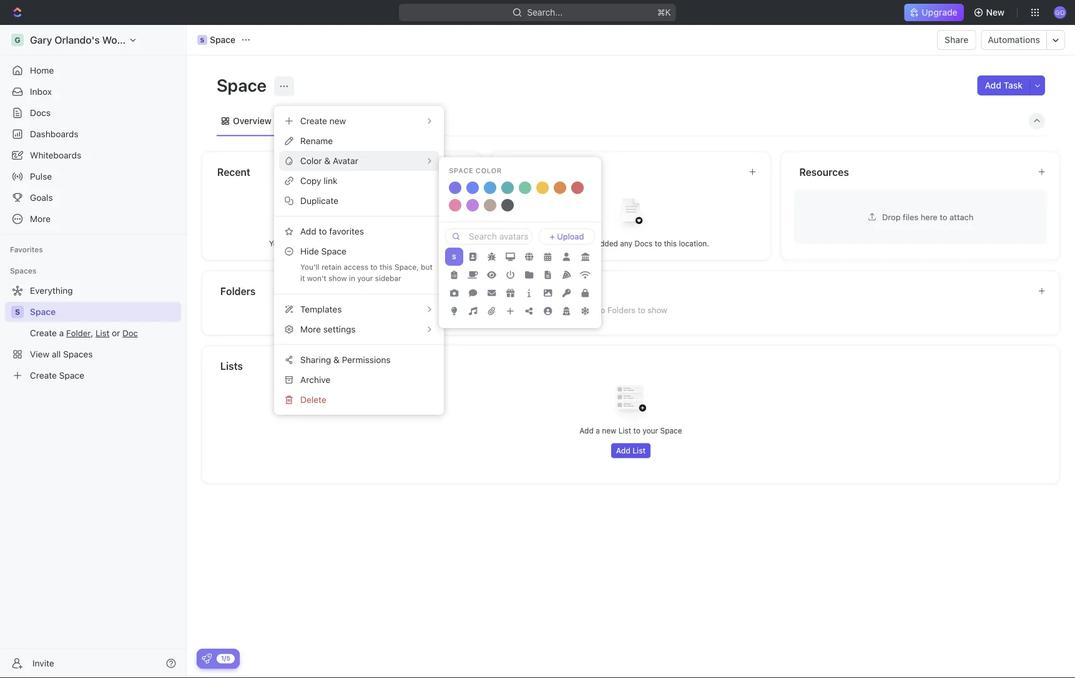 Task type: locate. For each thing, give the bounding box(es) containing it.
board link
[[330, 112, 357, 130]]

won't
[[307, 274, 326, 283]]

&
[[324, 156, 330, 166], [333, 355, 340, 365]]

list right new
[[619, 427, 631, 436]]

0 vertical spatial &
[[324, 156, 330, 166]]

circle user image
[[544, 307, 552, 315]]

& for color
[[324, 156, 330, 166]]

power off image
[[506, 271, 515, 279]]

dashboards
[[30, 129, 78, 139]]

1 vertical spatial your
[[643, 427, 658, 436]]

add down add a new list to your space
[[616, 447, 631, 456]]

0 horizontal spatial folders
[[220, 285, 256, 297]]

to inside you'll retain access to this space, but it won't show in your sidebar
[[370, 263, 378, 272]]

goals link
[[5, 188, 181, 208]]

address book image
[[469, 253, 477, 261]]

2 horizontal spatial docs
[[635, 239, 653, 248]]

share button
[[937, 30, 976, 50]]

0 horizontal spatial &
[[324, 156, 330, 166]]

docs
[[30, 108, 51, 118], [507, 166, 531, 178], [635, 239, 653, 248]]

0 vertical spatial s
[[200, 36, 204, 43]]

1 vertical spatial folders
[[607, 306, 636, 315]]

0 horizontal spatial space, , element
[[11, 306, 24, 318]]

to right any
[[655, 239, 662, 248]]

color & avatar link
[[279, 151, 439, 171]]

1 horizontal spatial docs
[[507, 166, 531, 178]]

0 vertical spatial space, , element
[[197, 35, 207, 45]]

2 vertical spatial s
[[15, 308, 20, 317]]

overview
[[233, 116, 272, 126]]

no
[[595, 306, 605, 315]]

copy
[[300, 176, 321, 186]]

you'll retain access to this space, but it won't show in your sidebar
[[300, 263, 433, 283]]

list inside the add list button
[[633, 447, 646, 456]]

in
[[349, 274, 355, 283]]

0 vertical spatial your
[[357, 274, 373, 283]]

show down folders button
[[648, 306, 667, 315]]

lists
[[220, 360, 243, 372]]

recent
[[287, 239, 310, 248]]

1 vertical spatial this
[[380, 263, 393, 272]]

archive link
[[279, 370, 439, 390]]

space inside tree
[[30, 307, 56, 317]]

docs down 'inbox'
[[30, 108, 51, 118]]

gift image
[[506, 289, 515, 297]]

2 horizontal spatial list
[[633, 447, 646, 456]]

you
[[553, 239, 566, 248]]

0 horizontal spatial docs
[[30, 108, 51, 118]]

& inside dropdown button
[[324, 156, 330, 166]]

space link
[[30, 302, 179, 322]]

will
[[362, 239, 373, 248]]

folders button
[[220, 284, 1028, 299]]

this left location. in the top right of the page
[[664, 239, 677, 248]]

list up rename
[[295, 116, 310, 126]]

1 vertical spatial space, , element
[[11, 306, 24, 318]]

here.
[[396, 239, 414, 248]]

1 vertical spatial s
[[452, 253, 456, 261]]

2 vertical spatial show
[[648, 306, 667, 315]]

space, , element inside space tree
[[11, 306, 24, 318]]

show right "will"
[[375, 239, 394, 248]]

sidebar
[[375, 274, 401, 283]]

2 vertical spatial docs
[[635, 239, 653, 248]]

add left task
[[985, 80, 1002, 91]]

list inside the list link
[[295, 116, 310, 126]]

archive
[[300, 375, 331, 385]]

user secret image
[[563, 307, 570, 315]]

delete link
[[279, 390, 439, 410]]

you haven't added any docs to this location.
[[553, 239, 709, 248]]

1 vertical spatial &
[[333, 355, 340, 365]]

location.
[[679, 239, 709, 248]]

share
[[945, 35, 969, 45]]

this
[[664, 239, 677, 248], [380, 263, 393, 272]]

color
[[300, 156, 322, 166]]

list down add a new list to your space
[[633, 447, 646, 456]]

docs inside sidebar "navigation"
[[30, 108, 51, 118]]

0 vertical spatial folders
[[220, 285, 256, 297]]

add left a
[[580, 427, 594, 436]]

2 horizontal spatial show
[[648, 306, 667, 315]]

0 vertical spatial list
[[295, 116, 310, 126]]

0 horizontal spatial show
[[329, 274, 347, 283]]

space
[[210, 35, 235, 45], [217, 75, 270, 95], [449, 167, 474, 175], [321, 246, 346, 257], [30, 307, 56, 317], [660, 427, 682, 436]]

drop
[[882, 212, 901, 222]]

image image
[[544, 289, 552, 297]]

onboarding checklist button element
[[202, 654, 212, 664]]

0 horizontal spatial s
[[15, 308, 20, 317]]

to right "access"
[[370, 263, 378, 272]]

landmark image
[[581, 253, 590, 261]]

color options list
[[446, 179, 594, 214]]

add inside the add list button
[[616, 447, 631, 456]]

retain
[[322, 263, 342, 272]]

your
[[357, 274, 373, 283], [643, 427, 658, 436]]

list
[[295, 116, 310, 126], [619, 427, 631, 436], [633, 447, 646, 456]]

1 horizontal spatial space, , element
[[197, 35, 207, 45]]

1 vertical spatial docs
[[507, 166, 531, 178]]

file lines image
[[545, 271, 551, 279]]

add to favorites link
[[279, 222, 439, 242]]

to down folders button
[[638, 306, 645, 315]]

2 vertical spatial list
[[633, 447, 646, 456]]

your right in on the top of the page
[[357, 274, 373, 283]]

copy link
[[300, 176, 338, 186]]

folder image
[[525, 271, 533, 279]]

onboarding checklist button image
[[202, 654, 212, 664]]

docs up color options list
[[507, 166, 531, 178]]

paperclip image
[[488, 307, 495, 315]]

envelope image
[[488, 289, 496, 297]]

1 vertical spatial show
[[329, 274, 347, 283]]

0 vertical spatial docs
[[30, 108, 51, 118]]

1 vertical spatial list
[[619, 427, 631, 436]]

color & avatar button
[[279, 151, 439, 171]]

sidebar navigation
[[0, 25, 187, 679]]

any
[[620, 239, 633, 248]]

favorites
[[329, 226, 364, 237]]

add inside add to favorites link
[[300, 226, 316, 237]]

copy link link
[[279, 171, 439, 191]]

add up recent
[[300, 226, 316, 237]]

1 horizontal spatial this
[[664, 239, 677, 248]]

add list button
[[611, 444, 651, 459]]

space,
[[395, 263, 419, 272]]

home link
[[5, 61, 181, 81]]

upgrade link
[[904, 4, 964, 21]]

space, , element
[[197, 35, 207, 45], [11, 306, 24, 318]]

docs right any
[[635, 239, 653, 248]]

you'll
[[300, 263, 319, 272]]

your
[[269, 239, 285, 248]]

overview link
[[230, 112, 272, 130]]

2 horizontal spatial s
[[452, 253, 456, 261]]

show down retain on the left top of page
[[329, 274, 347, 283]]

add task
[[985, 80, 1023, 91]]

add inside the add task button
[[985, 80, 1002, 91]]

to
[[940, 212, 948, 222], [319, 226, 327, 237], [655, 239, 662, 248], [370, 263, 378, 272], [638, 306, 645, 315], [633, 427, 641, 436]]

0 horizontal spatial your
[[357, 274, 373, 283]]

bug image
[[488, 253, 496, 261]]

files
[[903, 212, 919, 222]]

new
[[986, 7, 1005, 17]]

+ upload
[[550, 232, 584, 241]]

0 horizontal spatial this
[[380, 263, 393, 272]]

1 horizontal spatial s
[[200, 36, 204, 43]]

show
[[375, 239, 394, 248], [329, 274, 347, 283], [648, 306, 667, 315]]

add
[[985, 80, 1002, 91], [300, 226, 316, 237], [580, 427, 594, 436], [616, 447, 631, 456]]

your up add list
[[643, 427, 658, 436]]

& right the color
[[324, 156, 330, 166]]

info image
[[528, 289, 531, 297]]

0 vertical spatial this
[[664, 239, 677, 248]]

inbox link
[[5, 82, 181, 102]]

color
[[476, 167, 502, 175]]

0 horizontal spatial list
[[295, 116, 310, 126]]

0 vertical spatial show
[[375, 239, 394, 248]]

dashboards link
[[5, 124, 181, 144]]

this up sidebar
[[380, 263, 393, 272]]

1 horizontal spatial &
[[333, 355, 340, 365]]

& right sharing
[[333, 355, 340, 365]]

Search avatars text field
[[469, 229, 528, 244]]

rename link
[[279, 131, 439, 151]]



Task type: describe. For each thing, give the bounding box(es) containing it.
music image
[[469, 307, 477, 315]]

user image
[[563, 253, 570, 261]]

no folders to show
[[595, 306, 667, 315]]

s inside tree
[[15, 308, 20, 317]]

lists button
[[220, 359, 1045, 374]]

+
[[550, 232, 555, 241]]

drop files here to attach
[[882, 212, 974, 222]]

this inside you'll retain access to this space, but it won't show in your sidebar
[[380, 263, 393, 272]]

add to favorites
[[300, 226, 364, 237]]

avatar
[[333, 156, 358, 166]]

add a new list to your space
[[580, 427, 682, 436]]

invite
[[32, 659, 54, 669]]

s inside button
[[452, 253, 456, 261]]

here
[[921, 212, 938, 222]]

added
[[596, 239, 618, 248]]

s button
[[445, 248, 463, 266]]

lock image
[[582, 289, 589, 297]]

resources button
[[799, 165, 1028, 180]]

space tree
[[5, 281, 181, 386]]

duplicate
[[300, 196, 338, 206]]

sharing & permissions
[[300, 355, 391, 365]]

snowflake image
[[582, 307, 589, 315]]

calendar days image
[[544, 253, 552, 261]]

whiteboards link
[[5, 145, 181, 165]]

add list
[[616, 447, 646, 456]]

new
[[602, 427, 616, 436]]

space color
[[449, 167, 502, 175]]

comment image
[[469, 289, 477, 297]]

avatar options list
[[445, 248, 595, 429]]

to up opened
[[319, 226, 327, 237]]

clipboard list image
[[451, 271, 457, 279]]

mug saucer image
[[468, 271, 478, 279]]

1 horizontal spatial list
[[619, 427, 631, 436]]

sharing
[[300, 355, 331, 365]]

lightbulb image
[[451, 307, 457, 315]]

upload
[[557, 232, 584, 241]]

home
[[30, 65, 54, 76]]

share nodes image
[[526, 307, 533, 315]]

eye image
[[487, 271, 496, 279]]

task
[[1004, 80, 1023, 91]]

favorites button
[[5, 242, 48, 257]]

but
[[421, 263, 433, 272]]

opened
[[312, 239, 338, 248]]

to right the here
[[940, 212, 948, 222]]

goals
[[30, 193, 53, 203]]

recent
[[217, 166, 250, 178]]

no lists icon. image
[[606, 376, 656, 426]]

delete
[[300, 395, 326, 405]]

automations
[[988, 35, 1040, 45]]

search...
[[527, 7, 563, 17]]

add task button
[[977, 76, 1030, 96]]

no recent items image
[[316, 189, 366, 239]]

access
[[344, 263, 368, 272]]

add for add list
[[616, 447, 631, 456]]

upgrade
[[922, 7, 958, 17]]

s space
[[200, 35, 235, 45]]

pulse
[[30, 171, 52, 182]]

desktop image
[[506, 253, 515, 261]]

spaces
[[10, 267, 36, 275]]

list link
[[292, 112, 310, 130]]

camera image
[[450, 289, 458, 297]]

⌘k
[[657, 7, 671, 17]]

automations button
[[982, 31, 1046, 49]]

favorites
[[10, 245, 43, 254]]

s inside s space
[[200, 36, 204, 43]]

color & avatar
[[300, 156, 358, 166]]

pizza slice image
[[562, 271, 571, 279]]

1/5
[[221, 655, 230, 662]]

a
[[596, 427, 600, 436]]

hide space
[[300, 246, 346, 257]]

no most used docs image
[[606, 189, 656, 239]]

items
[[340, 239, 360, 248]]

show inside you'll retain access to this space, but it won't show in your sidebar
[[329, 274, 347, 283]]

add for add a new list to your space
[[580, 427, 594, 436]]

wifi image
[[580, 271, 591, 279]]

haven't
[[568, 239, 594, 248]]

whiteboards
[[30, 150, 81, 160]]

add for add to favorites
[[300, 226, 316, 237]]

1 horizontal spatial folders
[[607, 306, 636, 315]]

plus image
[[507, 307, 514, 315]]

add for add task
[[985, 80, 1002, 91]]

to up add list
[[633, 427, 641, 436]]

1 horizontal spatial show
[[375, 239, 394, 248]]

your recent opened items will show here.
[[269, 239, 414, 248]]

board
[[333, 116, 357, 126]]

& for sharing
[[333, 355, 340, 365]]

globe image
[[525, 253, 533, 261]]

s list item
[[445, 248, 464, 266]]

key image
[[562, 289, 571, 297]]

resources
[[799, 166, 849, 178]]

inbox
[[30, 86, 52, 97]]

sharing & permissions link
[[279, 350, 439, 370]]

rename
[[300, 136, 333, 146]]

permissions
[[342, 355, 391, 365]]

1 horizontal spatial your
[[643, 427, 658, 436]]

attach
[[950, 212, 974, 222]]

docs link
[[5, 103, 181, 123]]

your inside you'll retain access to this space, but it won't show in your sidebar
[[357, 274, 373, 283]]

it
[[300, 274, 305, 283]]

link
[[324, 176, 338, 186]]

folders inside button
[[220, 285, 256, 297]]

hide
[[300, 246, 319, 257]]

pulse link
[[5, 167, 181, 187]]



Task type: vqa. For each thing, say whether or not it's contained in the screenshot.
avatar
yes



